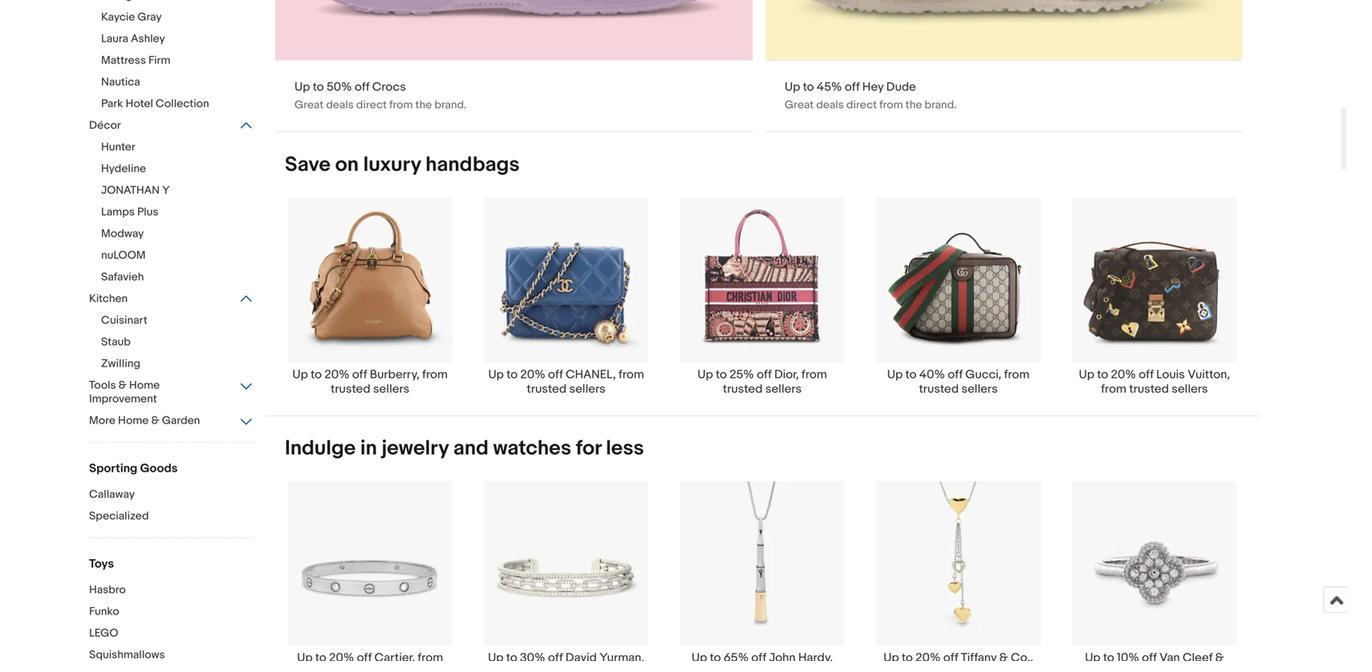 Task type: locate. For each thing, give the bounding box(es) containing it.
20% for burberry,
[[324, 367, 350, 382]]

0 horizontal spatial 20%
[[324, 367, 350, 382]]

from inside up to 50% off crocs great deals direct from the brand.
[[389, 98, 413, 112]]

20% left 'chanel,'
[[520, 367, 545, 382]]

0 horizontal spatial brand.
[[435, 98, 467, 112]]

off inside up to 25% off dior, from trusted sellers
[[757, 367, 772, 382]]

off
[[355, 80, 370, 94], [845, 80, 860, 94], [352, 367, 367, 382], [548, 367, 563, 382], [757, 367, 772, 382], [948, 367, 963, 382], [1139, 367, 1154, 382]]

list for indulge in jewelry and watches for less
[[266, 481, 1259, 661]]

safavieh
[[101, 270, 144, 284]]

lego
[[89, 627, 118, 640]]

from right burberry,
[[422, 367, 448, 382]]

up inside up to 25% off dior, from trusted sellers
[[698, 367, 713, 382]]

zwilling link
[[101, 357, 266, 372]]

up
[[295, 80, 310, 94], [785, 80, 800, 94], [292, 367, 308, 382], [488, 367, 504, 382], [698, 367, 713, 382], [887, 367, 903, 382], [1079, 367, 1095, 382]]

to inside up to 25% off dior, from trusted sellers
[[716, 367, 727, 382]]

1 sellers from the left
[[373, 382, 410, 396]]

3 20% from the left
[[1111, 367, 1136, 382]]

sellers inside 'up to 40% off gucci, from trusted sellers'
[[962, 382, 998, 396]]

y
[[162, 184, 170, 197]]

trusted for chanel,
[[527, 382, 567, 396]]

trusted for burberry,
[[331, 382, 371, 396]]

up inside up to 45% off hey dude great deals direct from the brand.
[[785, 80, 800, 94]]

from down crocs
[[389, 98, 413, 112]]

20%
[[324, 367, 350, 382], [520, 367, 545, 382], [1111, 367, 1136, 382]]

to left 50%
[[313, 80, 324, 94]]

1 vertical spatial list
[[266, 481, 1259, 661]]

1 vertical spatial &
[[151, 414, 159, 428]]

for
[[576, 436, 601, 461]]

20% left burberry,
[[324, 367, 350, 382]]

trusted for dior,
[[723, 382, 763, 396]]

tools
[[89, 379, 116, 392]]

up inside up to 50% off crocs great deals direct from the brand.
[[295, 80, 310, 94]]

off inside up to 20% off louis vuitton, from trusted sellers
[[1139, 367, 1154, 382]]

improvement
[[89, 392, 157, 406]]

trusted inside 'up to 40% off gucci, from trusted sellers'
[[919, 382, 959, 396]]

to up indulge
[[311, 367, 322, 382]]

handbags
[[426, 152, 520, 177]]

up inside up to 20% off louis vuitton, from trusted sellers
[[1079, 367, 1095, 382]]

from inside up to 20% off chanel, from trusted sellers
[[619, 367, 644, 382]]

off right the 25%
[[757, 367, 772, 382]]

staub
[[101, 335, 131, 349]]

up to 25% off dior, from trusted sellers
[[698, 367, 827, 396]]

up inside 'up to 40% off gucci, from trusted sellers'
[[887, 367, 903, 382]]

1 direct from the left
[[356, 98, 387, 112]]

deals down 45%
[[816, 98, 844, 112]]

from right 'chanel,'
[[619, 367, 644, 382]]

décor button
[[89, 119, 254, 134]]

off inside up to 50% off crocs great deals direct from the brand.
[[355, 80, 370, 94]]

to left the 25%
[[716, 367, 727, 382]]

hotel
[[126, 97, 153, 111]]

1 horizontal spatial direct
[[847, 98, 877, 112]]

from right gucci,
[[1004, 367, 1030, 382]]

2 trusted from the left
[[527, 382, 567, 396]]

sellers for dior,
[[766, 382, 802, 396]]

1 horizontal spatial great
[[785, 98, 814, 112]]

home down the zwilling
[[129, 379, 160, 392]]

up to 20% off louis vuitton, from trusted sellers link
[[1057, 197, 1253, 396]]

25%
[[730, 367, 754, 382]]

the down dude
[[906, 98, 922, 112]]

0 horizontal spatial direct
[[356, 98, 387, 112]]

direct down crocs
[[356, 98, 387, 112]]

to for up to 50% off crocs great deals direct from the brand.
[[313, 80, 324, 94]]

1 horizontal spatial 20%
[[520, 367, 545, 382]]

trusted inside up to 20% off chanel, from trusted sellers
[[527, 382, 567, 396]]

off inside the up to 20% off burberry, from trusted sellers
[[352, 367, 367, 382]]

& right 'tools'
[[118, 379, 127, 392]]

sellers for gucci,
[[962, 382, 998, 396]]

5 sellers from the left
[[1172, 382, 1208, 396]]

indulge in jewelry and watches for less
[[285, 436, 644, 461]]

from right dior,
[[802, 367, 827, 382]]

0 horizontal spatial great
[[295, 98, 324, 112]]

hunter
[[101, 140, 135, 154]]

sellers for burberry,
[[373, 382, 410, 396]]

kitchen
[[89, 292, 128, 306]]

staub link
[[101, 335, 266, 351]]

home down improvement
[[118, 414, 149, 428]]

& left garden
[[151, 414, 159, 428]]

in
[[360, 436, 377, 461]]

5 trusted from the left
[[1129, 382, 1169, 396]]

jonathan
[[101, 184, 160, 197]]

off right 50%
[[355, 80, 370, 94]]

1 great from the left
[[295, 98, 324, 112]]

1 horizontal spatial &
[[151, 414, 159, 428]]

deals inside up to 45% off hey dude great deals direct from the brand.
[[816, 98, 844, 112]]

more
[[89, 414, 116, 428]]

hunter link
[[101, 140, 266, 156]]

the inside up to 45% off hey dude great deals direct from the brand.
[[906, 98, 922, 112]]

1 horizontal spatial deals
[[816, 98, 844, 112]]

2 great from the left
[[785, 98, 814, 112]]

None text field
[[275, 0, 753, 131]]

off left louis
[[1139, 367, 1154, 382]]

0 vertical spatial &
[[118, 379, 127, 392]]

trusted inside up to 25% off dior, from trusted sellers
[[723, 382, 763, 396]]

up for up to 20% off chanel, from trusted sellers
[[488, 367, 504, 382]]

lego link
[[89, 627, 254, 642]]

off inside up to 20% off chanel, from trusted sellers
[[548, 367, 563, 382]]

dior,
[[774, 367, 799, 382]]

4 sellers from the left
[[962, 382, 998, 396]]

sellers inside up to 25% off dior, from trusted sellers
[[766, 382, 802, 396]]

trusted left dior,
[[723, 382, 763, 396]]

the up 'save on luxury handbags' on the left of page
[[415, 98, 432, 112]]

1 trusted from the left
[[331, 382, 371, 396]]

home
[[129, 379, 160, 392], [118, 414, 149, 428]]

off inside 'up to 40% off gucci, from trusted sellers'
[[948, 367, 963, 382]]

to inside the up to 20% off burberry, from trusted sellers
[[311, 367, 322, 382]]

from
[[389, 98, 413, 112], [880, 98, 903, 112], [422, 367, 448, 382], [619, 367, 644, 382], [802, 367, 827, 382], [1004, 367, 1030, 382], [1101, 382, 1127, 396]]

1 the from the left
[[415, 98, 432, 112]]

trusted up in at the left
[[331, 382, 371, 396]]

1 list from the top
[[266, 197, 1259, 416]]

off inside up to 45% off hey dude great deals direct from the brand.
[[845, 80, 860, 94]]

1 horizontal spatial the
[[906, 98, 922, 112]]

nautica link
[[101, 75, 266, 91]]

direct inside up to 50% off crocs great deals direct from the brand.
[[356, 98, 387, 112]]

deals
[[326, 98, 354, 112], [816, 98, 844, 112]]

1 horizontal spatial brand.
[[925, 98, 957, 112]]

20% inside up to 20% off chanel, from trusted sellers
[[520, 367, 545, 382]]

brand.
[[435, 98, 467, 112], [925, 98, 957, 112]]

off for burberry,
[[352, 367, 367, 382]]

to inside up to 20% off chanel, from trusted sellers
[[507, 367, 518, 382]]

direct
[[356, 98, 387, 112], [847, 98, 877, 112]]

2 brand. from the left
[[925, 98, 957, 112]]

2 direct from the left
[[847, 98, 877, 112]]

kitchen button
[[89, 292, 254, 307]]

the
[[415, 98, 432, 112], [906, 98, 922, 112]]

2 list from the top
[[266, 481, 1259, 661]]

0 horizontal spatial deals
[[326, 98, 354, 112]]

direct inside up to 45% off hey dude great deals direct from the brand.
[[847, 98, 877, 112]]

to for up to 20% off louis vuitton, from trusted sellers
[[1097, 367, 1108, 382]]

list containing up to 20% off burberry, from trusted sellers
[[266, 197, 1259, 416]]

20% inside up to 20% off louis vuitton, from trusted sellers
[[1111, 367, 1136, 382]]

3 trusted from the left
[[723, 382, 763, 396]]

hey
[[862, 80, 884, 94]]

dude
[[886, 80, 916, 94]]

the inside up to 50% off crocs great deals direct from the brand.
[[415, 98, 432, 112]]

nuloom link
[[101, 249, 266, 264]]

trusted up watches
[[527, 382, 567, 396]]

2 sellers from the left
[[569, 382, 606, 396]]

off left 'chanel,'
[[548, 367, 563, 382]]

direct down hey
[[847, 98, 877, 112]]

20% left louis
[[1111, 367, 1136, 382]]

great
[[295, 98, 324, 112], [785, 98, 814, 112]]

chanel,
[[566, 367, 616, 382]]

off left burberry,
[[352, 367, 367, 382]]

3 sellers from the left
[[766, 382, 802, 396]]

45%
[[817, 80, 842, 94]]

2 deals from the left
[[816, 98, 844, 112]]

louis
[[1157, 367, 1185, 382]]

none text field containing up to 45% off hey dude
[[766, 0, 1243, 131]]

trusted left gucci,
[[919, 382, 959, 396]]

sporting goods
[[89, 461, 178, 476]]

20% for chanel,
[[520, 367, 545, 382]]

2 the from the left
[[906, 98, 922, 112]]

&
[[118, 379, 127, 392], [151, 414, 159, 428]]

0 horizontal spatial the
[[415, 98, 432, 112]]

to up watches
[[507, 367, 518, 382]]

from left louis
[[1101, 382, 1127, 396]]

2 horizontal spatial 20%
[[1111, 367, 1136, 382]]

and
[[453, 436, 489, 461]]

off for hey
[[845, 80, 860, 94]]

4 trusted from the left
[[919, 382, 959, 396]]

1 deals from the left
[[326, 98, 354, 112]]

2 20% from the left
[[520, 367, 545, 382]]

up inside up to 20% off chanel, from trusted sellers
[[488, 367, 504, 382]]

to left 45%
[[803, 80, 814, 94]]

off right 40%
[[948, 367, 963, 382]]

sporting
[[89, 461, 137, 476]]

plus
[[137, 205, 158, 219]]

50%
[[327, 80, 352, 94]]

trusted left vuitton,
[[1129, 382, 1169, 396]]

to left louis
[[1097, 367, 1108, 382]]

off left hey
[[845, 80, 860, 94]]

up inside the up to 20% off burberry, from trusted sellers
[[292, 367, 308, 382]]

to inside up to 20% off louis vuitton, from trusted sellers
[[1097, 367, 1108, 382]]

to left 40%
[[906, 367, 917, 382]]

trusted for gucci,
[[919, 382, 959, 396]]

sellers inside up to 20% off chanel, from trusted sellers
[[569, 382, 606, 396]]

nuloom
[[101, 249, 146, 262]]

up to 25% off dior, from trusted sellers link
[[664, 197, 861, 396]]

up to 40% off gucci, from trusted sellers link
[[861, 197, 1057, 396]]

to for up to 45% off hey dude great deals direct from the brand.
[[803, 80, 814, 94]]

to inside up to 50% off crocs great deals direct from the brand.
[[313, 80, 324, 94]]

deals down 50%
[[326, 98, 354, 112]]

from down dude
[[880, 98, 903, 112]]

list
[[266, 197, 1259, 416], [266, 481, 1259, 661]]

park
[[101, 97, 123, 111]]

laura
[[101, 32, 128, 46]]

0 vertical spatial list
[[266, 197, 1259, 416]]

jonathan y link
[[101, 184, 266, 199]]

mattress
[[101, 54, 146, 67]]

zwilling
[[101, 357, 140, 371]]

from inside up to 25% off dior, from trusted sellers
[[802, 367, 827, 382]]

None text field
[[766, 0, 1243, 131]]

trusted inside the up to 20% off burberry, from trusted sellers
[[331, 382, 371, 396]]

to inside 'up to 40% off gucci, from trusted sellers'
[[906, 367, 917, 382]]

up for up to 50% off crocs great deals direct from the brand.
[[295, 80, 310, 94]]

20% inside the up to 20% off burberry, from trusted sellers
[[324, 367, 350, 382]]

collection
[[156, 97, 209, 111]]

1 20% from the left
[[324, 367, 350, 382]]

up for up to 40% off gucci, from trusted sellers
[[887, 367, 903, 382]]

sellers inside the up to 20% off burberry, from trusted sellers
[[373, 382, 410, 396]]

to inside up to 45% off hey dude great deals direct from the brand.
[[803, 80, 814, 94]]

1 brand. from the left
[[435, 98, 467, 112]]

off for gucci,
[[948, 367, 963, 382]]



Task type: vqa. For each thing, say whether or not it's contained in the screenshot.
1st sellers
yes



Task type: describe. For each thing, give the bounding box(es) containing it.
hydeline link
[[101, 162, 266, 177]]

callaway link
[[89, 488, 254, 503]]

up to 20% off chanel, from trusted sellers
[[488, 367, 644, 396]]

from inside up to 45% off hey dude great deals direct from the brand.
[[880, 98, 903, 112]]

great inside up to 45% off hey dude great deals direct from the brand.
[[785, 98, 814, 112]]

nautica
[[101, 75, 140, 89]]

gucci,
[[966, 367, 1002, 382]]

up to 20% off burberry, from trusted sellers link
[[272, 197, 468, 396]]

modway link
[[101, 227, 266, 242]]

callaway
[[89, 488, 135, 502]]

tools & home improvement button
[[89, 379, 254, 408]]

ashley
[[131, 32, 165, 46]]

laura ashley link
[[101, 32, 266, 47]]

up for up to 45% off hey dude great deals direct from the brand.
[[785, 80, 800, 94]]

funko link
[[89, 605, 254, 620]]

to for up to 20% off chanel, from trusted sellers
[[507, 367, 518, 382]]

décor
[[89, 119, 121, 132]]

off for chanel,
[[548, 367, 563, 382]]

to for up to 40% off gucci, from trusted sellers
[[906, 367, 917, 382]]

none text field containing up to 50% off crocs
[[275, 0, 753, 131]]

less
[[606, 436, 644, 461]]

vuitton,
[[1188, 367, 1230, 382]]

lamps plus link
[[101, 205, 266, 221]]

brand. inside up to 50% off crocs great deals direct from the brand.
[[435, 98, 467, 112]]

trusted inside up to 20% off louis vuitton, from trusted sellers
[[1129, 382, 1169, 396]]

20% for louis
[[1111, 367, 1136, 382]]

0 vertical spatial home
[[129, 379, 160, 392]]

specialized link
[[89, 510, 254, 525]]

on
[[335, 152, 359, 177]]

specialized
[[89, 510, 149, 523]]

luxury
[[363, 152, 421, 177]]

up to 20% off chanel, from trusted sellers link
[[468, 197, 664, 396]]

kaycie gray link
[[101, 10, 266, 26]]

1 vertical spatial home
[[118, 414, 149, 428]]

kaycie
[[101, 10, 135, 24]]

deals inside up to 50% off crocs great deals direct from the brand.
[[326, 98, 354, 112]]

great inside up to 50% off crocs great deals direct from the brand.
[[295, 98, 324, 112]]

list for save on luxury handbags
[[266, 197, 1259, 416]]

watches
[[493, 436, 571, 461]]

from inside up to 20% off louis vuitton, from trusted sellers
[[1101, 382, 1127, 396]]

goods
[[140, 461, 178, 476]]

jewelry
[[382, 436, 449, 461]]

up to 50% off crocs great deals direct from the brand.
[[295, 80, 467, 112]]

from inside the up to 20% off burberry, from trusted sellers
[[422, 367, 448, 382]]

up to 20% off burberry, from trusted sellers
[[292, 367, 448, 396]]

modway
[[101, 227, 144, 241]]

crocs
[[372, 80, 406, 94]]

up to 40% off gucci, from trusted sellers
[[887, 367, 1030, 396]]

to for up to 25% off dior, from trusted sellers
[[716, 367, 727, 382]]

callaway specialized
[[89, 488, 149, 523]]

off for louis
[[1139, 367, 1154, 382]]

save on luxury handbags
[[285, 152, 520, 177]]

sellers inside up to 20% off louis vuitton, from trusted sellers
[[1172, 382, 1208, 396]]

more home & garden button
[[89, 414, 254, 429]]

toys
[[89, 557, 114, 571]]

hasbro link
[[89, 583, 254, 599]]

up for up to 20% off louis vuitton, from trusted sellers
[[1079, 367, 1095, 382]]

off for crocs
[[355, 80, 370, 94]]

save
[[285, 152, 331, 177]]

safavieh link
[[101, 270, 266, 286]]

up for up to 25% off dior, from trusted sellers
[[698, 367, 713, 382]]

40%
[[919, 367, 945, 382]]

garden
[[162, 414, 200, 428]]

indulge
[[285, 436, 356, 461]]

up to 20% off louis vuitton, from trusted sellers
[[1079, 367, 1230, 396]]

park hotel collection link
[[101, 97, 266, 112]]

décor hunter hydeline jonathan y lamps plus modway nuloom safavieh kitchen cuisinart staub zwilling tools & home improvement more home & garden
[[89, 119, 200, 428]]

brand. inside up to 45% off hey dude great deals direct from the brand.
[[925, 98, 957, 112]]

hydeline
[[101, 162, 146, 176]]

burberry,
[[370, 367, 420, 382]]

hasbro funko lego
[[89, 583, 126, 640]]

cuisinart link
[[101, 314, 266, 329]]

firm
[[148, 54, 170, 67]]

sellers for chanel,
[[569, 382, 606, 396]]

lamps
[[101, 205, 135, 219]]

off for dior,
[[757, 367, 772, 382]]

cuisinart
[[101, 314, 147, 327]]

up for up to 20% off burberry, from trusted sellers
[[292, 367, 308, 382]]

0 horizontal spatial &
[[118, 379, 127, 392]]

to for up to 20% off burberry, from trusted sellers
[[311, 367, 322, 382]]

up to 45% off hey dude great deals direct from the brand.
[[785, 80, 957, 112]]

gray
[[138, 10, 162, 24]]

kaycie gray laura ashley mattress firm nautica park hotel collection
[[101, 10, 209, 111]]

mattress firm link
[[101, 54, 266, 69]]

funko
[[89, 605, 119, 619]]

from inside 'up to 40% off gucci, from trusted sellers'
[[1004, 367, 1030, 382]]

hasbro
[[89, 583, 126, 597]]



